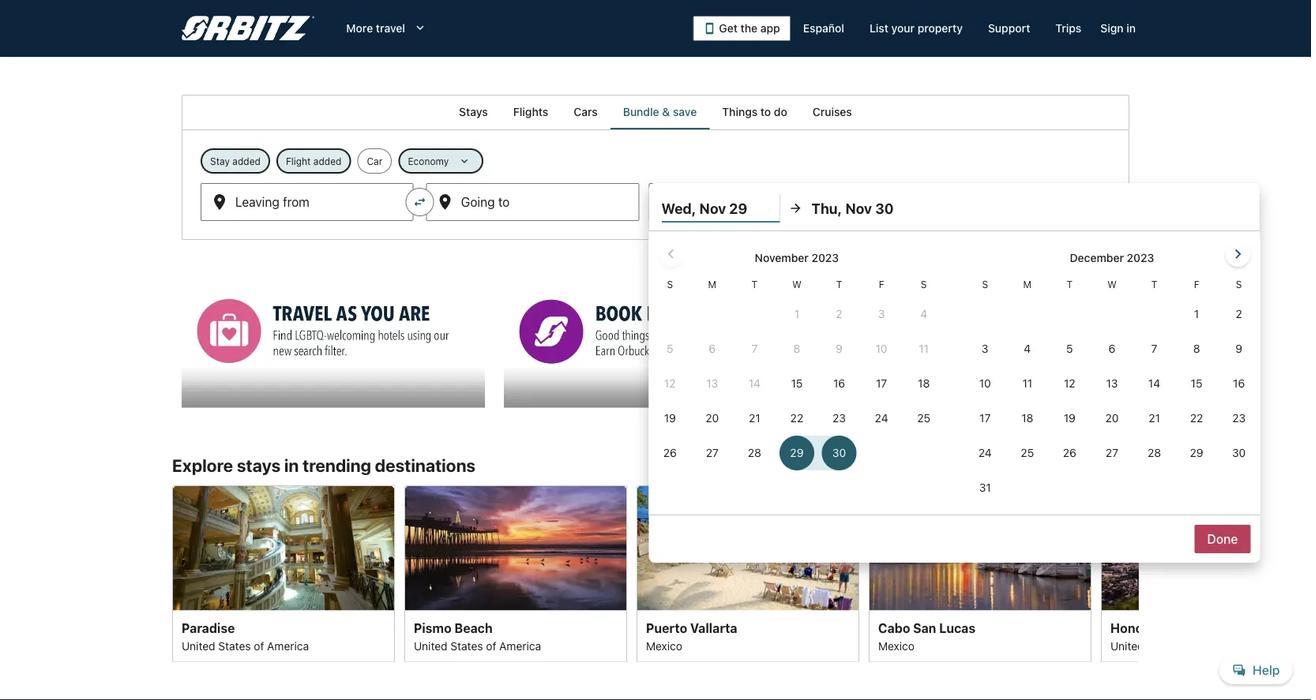 Task type: describe. For each thing, give the bounding box(es) containing it.
trips
[[1056, 22, 1082, 35]]

nov 29 - nov 30 button
[[649, 183, 832, 221]]

get the app link
[[693, 16, 790, 41]]

november 2023
[[755, 252, 839, 265]]

explore
[[172, 455, 233, 476]]

3 t from the left
[[1067, 279, 1073, 290]]

beach
[[455, 621, 493, 636]]

destinations
[[375, 455, 476, 476]]

states for paradise
[[218, 640, 251, 653]]

1 s from the left
[[667, 279, 673, 290]]

list your property
[[870, 22, 963, 35]]

more travel button
[[334, 14, 440, 43]]

things
[[722, 105, 758, 118]]

2 s from the left
[[921, 279, 927, 290]]

thu, nov 30
[[812, 200, 894, 217]]

bundle & save
[[623, 105, 697, 118]]

flight
[[286, 156, 311, 167]]

states inside pismo beach united states of america
[[451, 640, 483, 653]]

san
[[913, 621, 936, 636]]

travel
[[376, 22, 405, 35]]

mexico inside the cabo san lucas mexico
[[878, 640, 915, 653]]

1 horizontal spatial 30
[[875, 200, 894, 217]]

united for honolulu
[[1111, 640, 1144, 653]]

download the app button image
[[703, 22, 716, 35]]

opens in a new window image
[[825, 278, 840, 292]]

stay added
[[210, 156, 261, 167]]

economy button
[[398, 148, 484, 174]]

flight added
[[286, 156, 342, 167]]

america inside pismo beach united states of america
[[499, 640, 541, 653]]

mexico inside puerto vallarta mexico
[[646, 640, 682, 653]]

español button
[[790, 14, 857, 43]]

to
[[761, 105, 771, 118]]

november
[[755, 252, 809, 265]]

2023 for december 2023
[[1127, 252, 1154, 265]]

pismo
[[414, 621, 452, 636]]

cabo san lucas mexico
[[878, 621, 976, 653]]

america for paradise
[[267, 640, 309, 653]]

sign in button
[[1094, 14, 1142, 43]]

done
[[1207, 532, 1238, 547]]

flights link
[[501, 95, 561, 130]]

0 horizontal spatial 29
[[710, 201, 725, 216]]

w for november
[[792, 279, 802, 290]]

property
[[918, 22, 963, 35]]

&
[[662, 105, 670, 118]]

puerto vallarta showing a beach, general coastal views and kayaking or canoeing image
[[637, 485, 859, 611]]

save
[[673, 105, 697, 118]]

3 s from the left
[[982, 279, 988, 290]]

more travel
[[346, 22, 405, 35]]

list your property link
[[857, 14, 975, 43]]

4 t from the left
[[1151, 279, 1157, 290]]

español
[[803, 22, 844, 35]]

list
[[870, 22, 889, 35]]

done button
[[1195, 525, 1251, 554]]

swap origin and destination values image
[[413, 195, 427, 209]]

bundle
[[623, 105, 659, 118]]

f for december 2023
[[1194, 279, 1199, 290]]

paradise united states of america
[[182, 621, 309, 653]]

economy
[[408, 156, 449, 167]]

orbitz logo image
[[182, 16, 315, 41]]

makiki - lower punchbowl - tantalus showing landscape views, a sunset and a city image
[[1101, 485, 1311, 611]]

pismo beach featuring a sunset, views and tropical scenes image
[[404, 485, 627, 611]]

thu, nov 30 button
[[812, 194, 930, 223]]

pismo beach united states of america
[[414, 621, 541, 653]]

1 t from the left
[[752, 279, 758, 290]]

of for paradise
[[254, 640, 264, 653]]

of for honolulu
[[1183, 640, 1193, 653]]

support
[[988, 22, 1030, 35]]

cruises
[[813, 105, 852, 118]]



Task type: vqa. For each thing, say whether or not it's contained in the screenshot.
small image
no



Task type: locate. For each thing, give the bounding box(es) containing it.
2 horizontal spatial america
[[1196, 640, 1238, 653]]

in inside dropdown button
[[1127, 22, 1136, 35]]

1 horizontal spatial of
[[486, 640, 496, 653]]

do
[[774, 105, 787, 118]]

explore stays in trending destinations main content
[[0, 95, 1311, 701]]

1 horizontal spatial mexico
[[878, 640, 915, 653]]

t down december
[[1067, 279, 1073, 290]]

1 horizontal spatial 2023
[[1127, 252, 1154, 265]]

2023 right december
[[1127, 252, 1154, 265]]

t
[[752, 279, 758, 290], [836, 279, 842, 290], [1067, 279, 1073, 290], [1151, 279, 1157, 290]]

2023 up opens in a new window image
[[812, 252, 839, 265]]

show previous card image
[[163, 565, 182, 584]]

1 m from the left
[[708, 279, 716, 290]]

things to do
[[722, 105, 787, 118]]

states down honolulu
[[1147, 640, 1180, 653]]

stay
[[210, 156, 230, 167]]

2 mexico from the left
[[878, 640, 915, 653]]

3 states from the left
[[1147, 640, 1180, 653]]

2 w from the left
[[1108, 279, 1117, 290]]

1 horizontal spatial m
[[1023, 279, 1032, 290]]

f for november 2023
[[879, 279, 884, 290]]

1 2023 from the left
[[812, 252, 839, 265]]

w down november 2023
[[792, 279, 802, 290]]

america inside paradise united states of america
[[267, 640, 309, 653]]

show next card image
[[1130, 565, 1148, 584]]

1 horizontal spatial states
[[451, 640, 483, 653]]

30
[[875, 200, 894, 217], [763, 201, 779, 216]]

1 vertical spatial in
[[284, 455, 299, 476]]

in right stays at the left bottom of page
[[284, 455, 299, 476]]

0 horizontal spatial f
[[879, 279, 884, 290]]

2023 for november 2023
[[812, 252, 839, 265]]

stays
[[237, 455, 281, 476]]

puerto
[[646, 621, 687, 636]]

w for december
[[1108, 279, 1117, 290]]

2 horizontal spatial of
[[1183, 640, 1193, 653]]

america inside honolulu united states of america
[[1196, 640, 1238, 653]]

states down beach at left
[[451, 640, 483, 653]]

3 of from the left
[[1183, 640, 1193, 653]]

wed, nov 29 button
[[661, 194, 780, 223]]

2 of from the left
[[486, 640, 496, 653]]

sign in
[[1101, 22, 1136, 35]]

f
[[879, 279, 884, 290], [1194, 279, 1199, 290]]

t down november 2023
[[836, 279, 842, 290]]

2 m from the left
[[1023, 279, 1032, 290]]

states for honolulu
[[1147, 640, 1180, 653]]

cars link
[[561, 95, 610, 130]]

w down december 2023
[[1108, 279, 1117, 290]]

previous month image
[[661, 245, 680, 264]]

0 horizontal spatial w
[[792, 279, 802, 290]]

cabo
[[878, 621, 910, 636]]

m for december 2023
[[1023, 279, 1032, 290]]

states inside paradise united states of america
[[218, 640, 251, 653]]

of
[[254, 640, 264, 653], [486, 640, 496, 653], [1183, 640, 1193, 653]]

united for paradise
[[182, 640, 215, 653]]

1 added from the left
[[232, 156, 261, 167]]

mexico down puerto
[[646, 640, 682, 653]]

m
[[708, 279, 716, 290], [1023, 279, 1032, 290]]

2 f from the left
[[1194, 279, 1199, 290]]

the
[[741, 22, 758, 35]]

tab list containing stays
[[182, 95, 1130, 130]]

app
[[761, 22, 780, 35]]

in right sign
[[1127, 22, 1136, 35]]

1 f from the left
[[879, 279, 884, 290]]

-
[[728, 201, 734, 216]]

united down pismo
[[414, 640, 448, 653]]

0 horizontal spatial america
[[267, 640, 309, 653]]

0 vertical spatial in
[[1127, 22, 1136, 35]]

states
[[218, 640, 251, 653], [451, 640, 483, 653], [1147, 640, 1180, 653]]

s
[[667, 279, 673, 290], [921, 279, 927, 290], [982, 279, 988, 290], [1236, 279, 1242, 290]]

1 horizontal spatial united
[[414, 640, 448, 653]]

mexico
[[646, 640, 682, 653], [878, 640, 915, 653]]

december
[[1070, 252, 1124, 265]]

next month image
[[1229, 245, 1248, 264]]

in inside 'main content'
[[284, 455, 299, 476]]

honolulu
[[1111, 621, 1165, 636]]

1 america from the left
[[267, 640, 309, 653]]

3 america from the left
[[1196, 640, 1238, 653]]

0 horizontal spatial united
[[182, 640, 215, 653]]

0 horizontal spatial states
[[218, 640, 251, 653]]

states down paradise
[[218, 640, 251, 653]]

0 horizontal spatial of
[[254, 640, 264, 653]]

december 2023
[[1070, 252, 1154, 265]]

united
[[182, 640, 215, 653], [414, 640, 448, 653], [1111, 640, 1144, 653]]

puerto vallarta mexico
[[646, 621, 737, 653]]

4 s from the left
[[1236, 279, 1242, 290]]

more
[[346, 22, 373, 35]]

things to do link
[[710, 95, 800, 130]]

paradise
[[182, 621, 235, 636]]

get
[[719, 22, 738, 35]]

stays link
[[446, 95, 501, 130]]

m for november 2023
[[708, 279, 716, 290]]

t down december 2023
[[1151, 279, 1157, 290]]

2023
[[812, 252, 839, 265], [1127, 252, 1154, 265]]

honolulu united states of america
[[1111, 621, 1238, 653]]

mexico down "cabo"
[[878, 640, 915, 653]]

united down paradise
[[182, 640, 215, 653]]

of inside honolulu united states of america
[[1183, 640, 1193, 653]]

1 horizontal spatial added
[[313, 156, 342, 167]]

lucas
[[939, 621, 976, 636]]

1 horizontal spatial in
[[1127, 22, 1136, 35]]

support link
[[975, 14, 1043, 43]]

nov 29 - nov 30
[[684, 201, 779, 216]]

1 horizontal spatial f
[[1194, 279, 1199, 290]]

1 w from the left
[[792, 279, 802, 290]]

added right stay
[[232, 156, 261, 167]]

1 of from the left
[[254, 640, 264, 653]]

0 horizontal spatial added
[[232, 156, 261, 167]]

0 horizontal spatial 2023
[[812, 252, 839, 265]]

3 united from the left
[[1111, 640, 1144, 653]]

explore stays in trending destinations
[[172, 455, 476, 476]]

america for honolulu
[[1196, 640, 1238, 653]]

0 horizontal spatial 30
[[763, 201, 779, 216]]

1 horizontal spatial america
[[499, 640, 541, 653]]

bundle & save link
[[610, 95, 710, 130]]

sign
[[1101, 22, 1124, 35]]

2 united from the left
[[414, 640, 448, 653]]

t down the november
[[752, 279, 758, 290]]

1 united from the left
[[182, 640, 215, 653]]

get the app
[[719, 22, 780, 35]]

29
[[729, 200, 747, 217], [710, 201, 725, 216]]

cruises link
[[800, 95, 865, 130]]

0 horizontal spatial mexico
[[646, 640, 682, 653]]

united inside honolulu united states of america
[[1111, 640, 1144, 653]]

1 horizontal spatial w
[[1108, 279, 1117, 290]]

2 2023 from the left
[[1127, 252, 1154, 265]]

united down honolulu
[[1111, 640, 1144, 653]]

wed, nov 29
[[661, 200, 747, 217]]

1 states from the left
[[218, 640, 251, 653]]

2 t from the left
[[836, 279, 842, 290]]

1 mexico from the left
[[646, 640, 682, 653]]

0 horizontal spatial in
[[284, 455, 299, 476]]

marina cabo san lucas which includes a marina, a coastal town and night scenes image
[[869, 485, 1092, 611]]

america
[[267, 640, 309, 653], [499, 640, 541, 653], [1196, 640, 1238, 653]]

united inside paradise united states of america
[[182, 640, 215, 653]]

2 added from the left
[[313, 156, 342, 167]]

stays
[[459, 105, 488, 118]]

nov
[[699, 200, 726, 217], [845, 200, 872, 217], [684, 201, 706, 216], [737, 201, 760, 216]]

trips link
[[1043, 14, 1094, 43]]

car
[[367, 156, 382, 167]]

2 horizontal spatial states
[[1147, 640, 1180, 653]]

tab list inside explore stays in trending destinations 'main content'
[[182, 95, 1130, 130]]

in
[[1127, 22, 1136, 35], [284, 455, 299, 476]]

0 horizontal spatial m
[[708, 279, 716, 290]]

tab list
[[182, 95, 1130, 130]]

w
[[792, 279, 802, 290], [1108, 279, 1117, 290]]

cars
[[574, 105, 598, 118]]

vallarta
[[690, 621, 737, 636]]

united inside pismo beach united states of america
[[414, 640, 448, 653]]

1 horizontal spatial 29
[[729, 200, 747, 217]]

30 right thu,
[[875, 200, 894, 217]]

2 states from the left
[[451, 640, 483, 653]]

wed,
[[661, 200, 696, 217]]

of inside pismo beach united states of america
[[486, 640, 496, 653]]

30 right -
[[763, 201, 779, 216]]

las vegas featuring interior views image
[[172, 485, 395, 611]]

2 america from the left
[[499, 640, 541, 653]]

flights
[[513, 105, 548, 118]]

trending
[[303, 455, 371, 476]]

states inside honolulu united states of america
[[1147, 640, 1180, 653]]

thu,
[[812, 200, 842, 217]]

of inside paradise united states of america
[[254, 640, 264, 653]]

added right "flight"
[[313, 156, 342, 167]]

added for stay added
[[232, 156, 261, 167]]

added for flight added
[[313, 156, 342, 167]]

added
[[232, 156, 261, 167], [313, 156, 342, 167]]

2 horizontal spatial united
[[1111, 640, 1144, 653]]

your
[[891, 22, 915, 35]]



